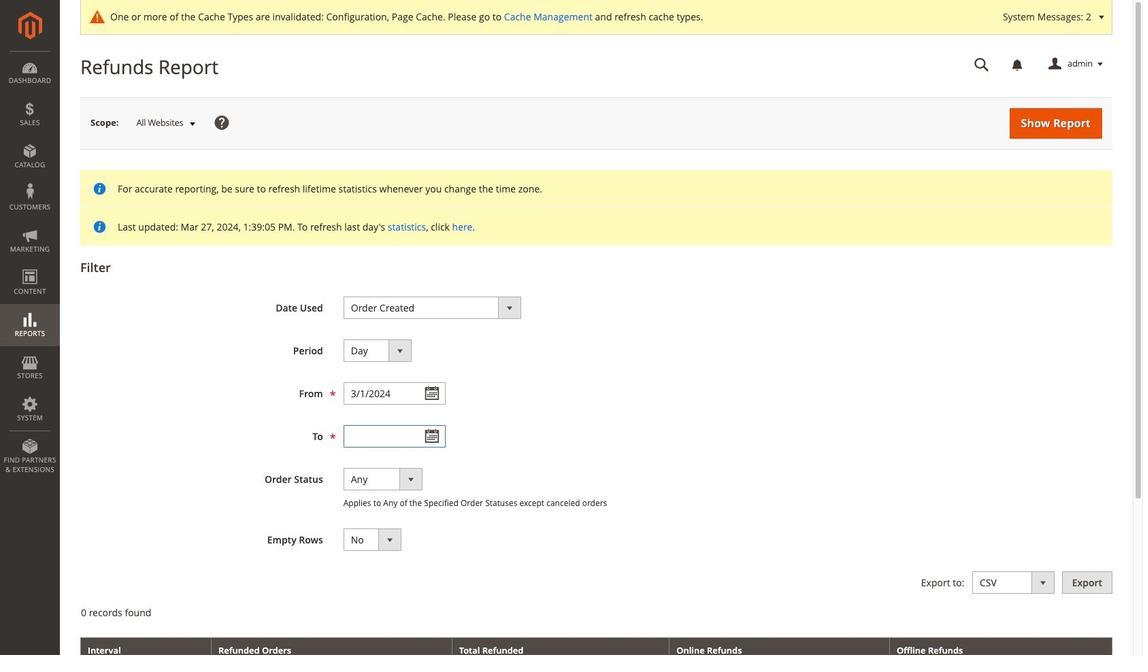 Task type: vqa. For each thing, say whether or not it's contained in the screenshot.
To text field associated with From text field
no



Task type: locate. For each thing, give the bounding box(es) containing it.
None text field
[[965, 52, 999, 76], [344, 425, 446, 448], [965, 52, 999, 76], [344, 425, 446, 448]]

magento admin panel image
[[18, 12, 42, 39]]

None text field
[[344, 383, 446, 405]]

menu bar
[[0, 51, 60, 481]]



